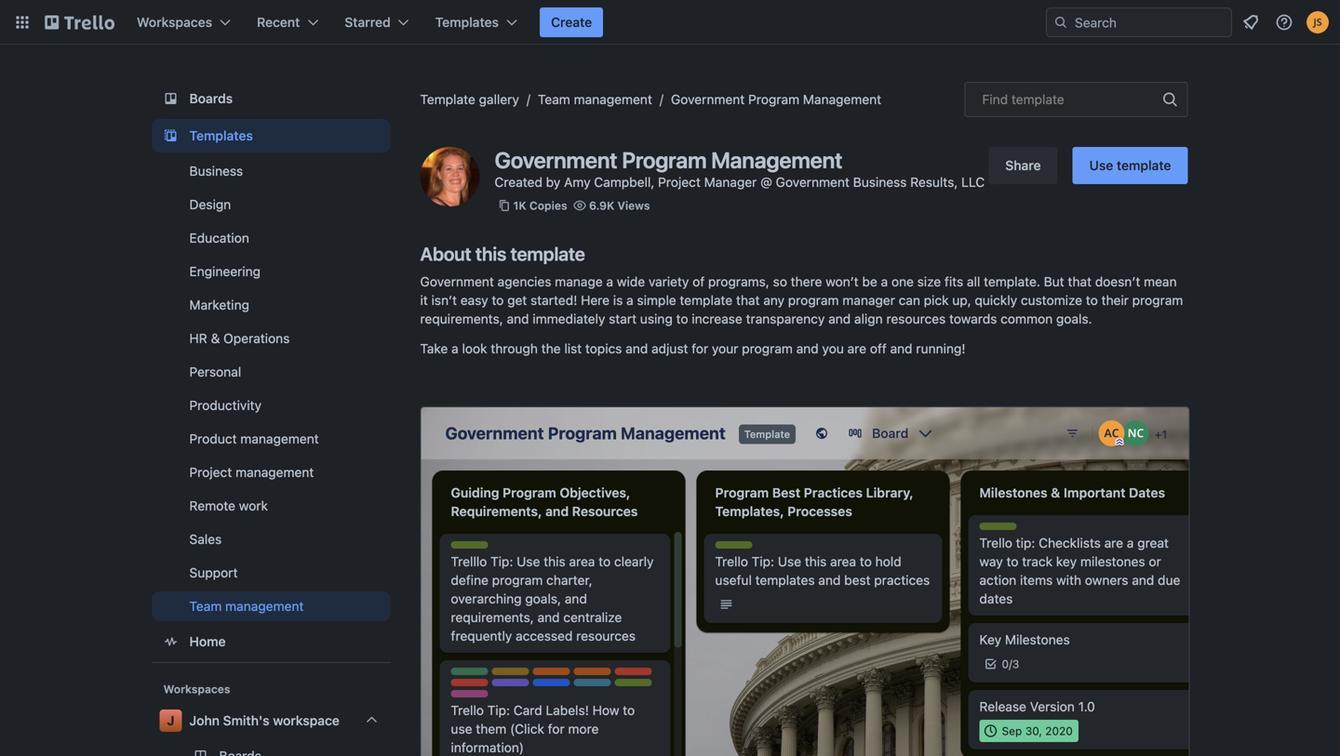 Task type: locate. For each thing, give the bounding box(es) containing it.
and down start on the top of the page
[[626, 341, 648, 356]]

2 horizontal spatial to
[[1086, 293, 1098, 308]]

remote work link
[[152, 491, 390, 521]]

education link
[[152, 223, 390, 253]]

that right but
[[1068, 274, 1092, 289]]

management down 'productivity' link
[[240, 431, 319, 447]]

create
[[551, 14, 592, 30]]

project left manager
[[658, 175, 701, 190]]

management for government program management created by amy campbell, project manager @ government business results, llc
[[711, 147, 843, 173]]

6.9k views
[[589, 199, 650, 212]]

templates button
[[424, 7, 529, 37]]

manager
[[704, 175, 757, 190]]

share
[[1005, 158, 1041, 173]]

there
[[791, 274, 822, 289]]

that down the programs,
[[736, 293, 760, 308]]

0 horizontal spatial project
[[189, 465, 232, 480]]

sales
[[189, 532, 222, 547]]

Search field
[[1068, 8, 1231, 36]]

program down 'mean'
[[1132, 293, 1183, 308]]

to left get
[[492, 293, 504, 308]]

results,
[[910, 175, 958, 190]]

workspace
[[273, 713, 340, 729]]

one
[[892, 274, 914, 289]]

management inside government program management created by amy campbell, project manager @ government business results, llc
[[711, 147, 843, 173]]

workspaces button
[[126, 7, 242, 37]]

is
[[613, 293, 623, 308]]

marketing link
[[152, 290, 390, 320]]

1 vertical spatial management
[[711, 147, 843, 173]]

productivity
[[189, 398, 262, 413]]

template right "use"
[[1117, 158, 1171, 173]]

government up government program management created by amy campbell, project manager @ government business results, llc in the top of the page
[[671, 92, 745, 107]]

team management down support link
[[189, 599, 304, 614]]

isn't
[[431, 293, 457, 308]]

1 vertical spatial program
[[622, 147, 707, 173]]

1 horizontal spatial team management link
[[538, 92, 652, 107]]

board image
[[160, 87, 182, 110]]

template.
[[984, 274, 1040, 289]]

their
[[1102, 293, 1129, 308]]

Find template field
[[965, 82, 1188, 117]]

template gallery
[[420, 92, 519, 107]]

a
[[606, 274, 613, 289], [881, 274, 888, 289], [626, 293, 634, 308], [451, 341, 459, 356]]

team right 'gallery'
[[538, 92, 570, 107]]

immediately
[[533, 311, 605, 327]]

management
[[803, 92, 882, 107], [711, 147, 843, 173]]

0 vertical spatial that
[[1068, 274, 1092, 289]]

copies
[[530, 199, 567, 212]]

off
[[870, 341, 887, 356]]

project
[[658, 175, 701, 190], [189, 465, 232, 480]]

0 horizontal spatial business
[[189, 163, 243, 179]]

a up 'is' at the left
[[606, 274, 613, 289]]

program up government program management created by amy campbell, project manager @ government business results, llc in the top of the page
[[748, 92, 800, 107]]

program up campbell, at the left
[[622, 147, 707, 173]]

team management down create button
[[538, 92, 652, 107]]

about this template
[[420, 243, 585, 265]]

home
[[189, 634, 226, 650]]

support
[[189, 565, 238, 581]]

government inside "government agencies manage a wide variety of programs, so there won't be a one size fits all template. but that doesn't mean it isn't easy to get started!  here is a simple template that any program manager can pick up, quickly customize to their program requirements, and immediately start using to increase transparency and align resources towards common goals."
[[420, 274, 494, 289]]

product management
[[189, 431, 319, 447]]

fits
[[945, 274, 963, 289]]

1 horizontal spatial team management
[[538, 92, 652, 107]]

0 vertical spatial project
[[658, 175, 701, 190]]

0 horizontal spatial team management
[[189, 599, 304, 614]]

recent button
[[246, 7, 330, 37]]

and down get
[[507, 311, 529, 327]]

business left 'results,' at top
[[853, 175, 907, 190]]

personal link
[[152, 357, 390, 387]]

that
[[1068, 274, 1092, 289], [736, 293, 760, 308]]

government up by
[[495, 147, 617, 173]]

so
[[773, 274, 787, 289]]

templates down boards
[[189, 128, 253, 143]]

management down support link
[[225, 599, 304, 614]]

business inside government program management created by amy campbell, project manager @ government business results, llc
[[853, 175, 907, 190]]

workspaces
[[137, 14, 212, 30], [163, 683, 230, 696]]

using
[[640, 311, 673, 327]]

management
[[574, 92, 652, 107], [240, 431, 319, 447], [236, 465, 314, 480], [225, 599, 304, 614]]

0 horizontal spatial that
[[736, 293, 760, 308]]

adjust
[[652, 341, 688, 356]]

template inside button
[[1117, 158, 1171, 173]]

by
[[546, 175, 561, 190]]

a left look
[[451, 341, 459, 356]]

0 horizontal spatial team
[[189, 599, 222, 614]]

marketing
[[189, 297, 249, 313]]

business up the design in the left top of the page
[[189, 163, 243, 179]]

0 horizontal spatial program
[[622, 147, 707, 173]]

john smith (johnsmith38824343) image
[[1307, 11, 1329, 34]]

government for government program management created by amy campbell, project manager @ government business results, llc
[[495, 147, 617, 173]]

team down support
[[189, 599, 222, 614]]

program inside government program management created by amy campbell, project manager @ government business results, llc
[[622, 147, 707, 173]]

john
[[189, 713, 220, 729]]

templates link
[[152, 119, 390, 153]]

amy campbell, project manager @ government business results, llc image
[[420, 147, 480, 207]]

manage
[[555, 274, 603, 289]]

government up isn't
[[420, 274, 494, 289]]

1 vertical spatial templates
[[189, 128, 253, 143]]

project management link
[[152, 458, 390, 488]]

0 horizontal spatial templates
[[189, 128, 253, 143]]

1 horizontal spatial that
[[1068, 274, 1092, 289]]

0 vertical spatial program
[[748, 92, 800, 107]]

john smith's workspace
[[189, 713, 340, 729]]

project inside government program management created by amy campbell, project manager @ government business results, llc
[[658, 175, 701, 190]]

government for government agencies manage a wide variety of programs, so there won't be a one size fits all template. but that doesn't mean it isn't easy to get started!  here is a simple template that any program manager can pick up, quickly customize to their program requirements, and immediately start using to increase transparency and align resources towards common goals.
[[420, 274, 494, 289]]

workspaces inside popup button
[[137, 14, 212, 30]]

recent
[[257, 14, 300, 30]]

1 horizontal spatial project
[[658, 175, 701, 190]]

campbell,
[[594, 175, 655, 190]]

templates up template gallery
[[435, 14, 499, 30]]

government program management link
[[671, 92, 882, 107]]

template down of
[[680, 293, 733, 308]]

1 vertical spatial project
[[189, 465, 232, 480]]

j
[[167, 713, 175, 729]]

of
[[693, 274, 705, 289]]

1 horizontal spatial business
[[853, 175, 907, 190]]

to right using
[[676, 311, 688, 327]]

all
[[967, 274, 980, 289]]

0 vertical spatial team management link
[[538, 92, 652, 107]]

hr & operations
[[189, 331, 290, 346]]

can
[[899, 293, 920, 308]]

program
[[748, 92, 800, 107], [622, 147, 707, 173]]

any
[[763, 293, 785, 308]]

wide
[[617, 274, 645, 289]]

1 horizontal spatial program
[[748, 92, 800, 107]]

1 horizontal spatial templates
[[435, 14, 499, 30]]

here
[[581, 293, 610, 308]]

management up campbell, at the left
[[574, 92, 652, 107]]

increase
[[692, 311, 742, 327]]

project up the remote
[[189, 465, 232, 480]]

look
[[462, 341, 487, 356]]

1 horizontal spatial team
[[538, 92, 570, 107]]

team management link down create button
[[538, 92, 652, 107]]

business
[[189, 163, 243, 179], [853, 175, 907, 190]]

workspaces up board 'icon' in the left top of the page
[[137, 14, 212, 30]]

0 vertical spatial management
[[803, 92, 882, 107]]

management down product management link
[[236, 465, 314, 480]]

program down the transparency
[[742, 341, 793, 356]]

1 vertical spatial team
[[189, 599, 222, 614]]

education
[[189, 230, 249, 246]]

open information menu image
[[1275, 13, 1294, 32]]

remote
[[189, 498, 235, 514]]

home link
[[152, 625, 390, 659]]

government agencies manage a wide variety of programs, so there won't be a one size fits all template. but that doesn't mean it isn't easy to get started!  here is a simple template that any program manager can pick up, quickly customize to their program requirements, and immediately start using to increase transparency and align resources towards common goals.
[[420, 274, 1183, 327]]

a right the be
[[881, 274, 888, 289]]

share button
[[989, 147, 1058, 184]]

a right 'is' at the left
[[626, 293, 634, 308]]

productivity link
[[152, 391, 390, 421]]

0 vertical spatial templates
[[435, 14, 499, 30]]

to left their on the right of the page
[[1086, 293, 1098, 308]]

use template button
[[1073, 147, 1188, 184]]

0 vertical spatial workspaces
[[137, 14, 212, 30]]

topics
[[585, 341, 622, 356]]

get
[[507, 293, 527, 308]]

1 vertical spatial team management link
[[152, 592, 390, 622]]

template right find
[[1012, 92, 1064, 107]]

team management link down support link
[[152, 592, 390, 622]]

workspaces up the john
[[163, 683, 230, 696]]

views
[[617, 199, 650, 212]]



Task type: vqa. For each thing, say whether or not it's contained in the screenshot.
the Add related to Doing
no



Task type: describe. For each thing, give the bounding box(es) containing it.
use template
[[1090, 158, 1171, 173]]

simple
[[637, 293, 676, 308]]

starred button
[[333, 7, 420, 37]]

align
[[854, 311, 883, 327]]

template gallery link
[[420, 92, 519, 107]]

design link
[[152, 190, 390, 220]]

quickly
[[975, 293, 1017, 308]]

requirements,
[[420, 311, 503, 327]]

boards link
[[152, 82, 390, 115]]

won't
[[826, 274, 859, 289]]

boards
[[189, 91, 233, 106]]

business link
[[152, 156, 390, 186]]

back to home image
[[45, 7, 114, 37]]

hr & operations link
[[152, 324, 390, 354]]

this
[[476, 243, 506, 265]]

templates inside templates link
[[189, 128, 253, 143]]

template board image
[[160, 125, 182, 147]]

towards
[[949, 311, 997, 327]]

management for team management link to the left
[[225, 599, 304, 614]]

home image
[[160, 631, 182, 653]]

for
[[692, 341, 708, 356]]

and right off
[[890, 341, 913, 356]]

customize
[[1021, 293, 1082, 308]]

and left align
[[828, 311, 851, 327]]

engineering link
[[152, 257, 390, 287]]

the
[[541, 341, 561, 356]]

common
[[1001, 311, 1053, 327]]

product management link
[[152, 424, 390, 454]]

transparency
[[746, 311, 825, 327]]

work
[[239, 498, 268, 514]]

personal
[[189, 364, 241, 380]]

agencies
[[498, 274, 551, 289]]

management for product management link
[[240, 431, 319, 447]]

template inside field
[[1012, 92, 1064, 107]]

1 vertical spatial that
[[736, 293, 760, 308]]

@
[[761, 175, 772, 190]]

0 vertical spatial team
[[538, 92, 570, 107]]

management for government program management
[[803, 92, 882, 107]]

project management
[[189, 465, 314, 480]]

variety
[[649, 274, 689, 289]]

1 horizontal spatial to
[[676, 311, 688, 327]]

and left you
[[796, 341, 819, 356]]

your
[[712, 341, 738, 356]]

created
[[495, 175, 543, 190]]

llc
[[962, 175, 985, 190]]

management for project management link
[[236, 465, 314, 480]]

program for government program management created by amy campbell, project manager @ government business results, llc
[[622, 147, 707, 173]]

support link
[[152, 558, 390, 588]]

size
[[917, 274, 941, 289]]

gallery
[[479, 92, 519, 107]]

government for government program management
[[671, 92, 745, 107]]

take a look through the list topics and adjust for your program and you are off and running!
[[420, 341, 966, 356]]

manager
[[843, 293, 895, 308]]

find
[[982, 92, 1008, 107]]

6.9k
[[589, 199, 615, 212]]

templates inside templates dropdown button
[[435, 14, 499, 30]]

program for government program management
[[748, 92, 800, 107]]

goals.
[[1056, 311, 1092, 327]]

government right @
[[776, 175, 850, 190]]

0 horizontal spatial to
[[492, 293, 504, 308]]

primary element
[[0, 0, 1340, 45]]

design
[[189, 197, 231, 212]]

resources
[[886, 311, 946, 327]]

mean
[[1144, 274, 1177, 289]]

search image
[[1054, 15, 1068, 30]]

it
[[420, 293, 428, 308]]

pick
[[924, 293, 949, 308]]

template inside "government agencies manage a wide variety of programs, so there won't be a one size fits all template. but that doesn't mean it isn't easy to get started!  here is a simple template that any program manager can pick up, quickly customize to their program requirements, and immediately start using to increase transparency and align resources towards common goals."
[[680, 293, 733, 308]]

government program management
[[671, 92, 882, 107]]

template
[[420, 92, 475, 107]]

&
[[211, 331, 220, 346]]

program down there
[[788, 293, 839, 308]]

hr
[[189, 331, 207, 346]]

create button
[[540, 7, 603, 37]]

started!
[[531, 293, 577, 308]]

1 vertical spatial workspaces
[[163, 683, 230, 696]]

start
[[609, 311, 637, 327]]

template up agencies
[[511, 243, 585, 265]]

1k copies
[[513, 199, 567, 212]]

0 horizontal spatial team management link
[[152, 592, 390, 622]]

easy
[[460, 293, 488, 308]]

amy
[[564, 175, 591, 190]]

programs,
[[708, 274, 770, 289]]

0 notifications image
[[1240, 11, 1262, 34]]

list
[[564, 341, 582, 356]]

business inside business link
[[189, 163, 243, 179]]

1 vertical spatial team management
[[189, 599, 304, 614]]

use
[[1090, 158, 1113, 173]]

starred
[[345, 14, 391, 30]]

but
[[1044, 274, 1064, 289]]

smith's
[[223, 713, 270, 729]]

operations
[[223, 331, 290, 346]]

be
[[862, 274, 877, 289]]

0 vertical spatial team management
[[538, 92, 652, 107]]

1k
[[513, 199, 527, 212]]



